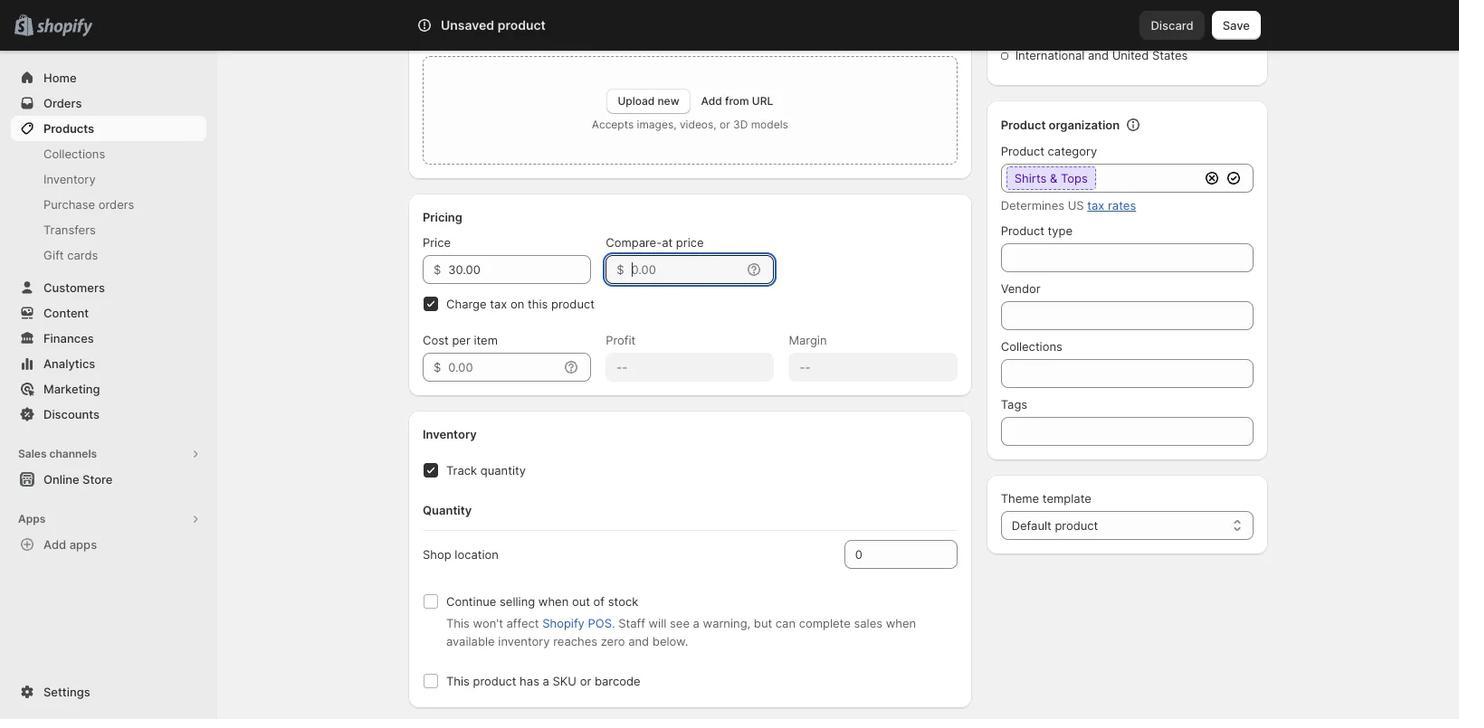 Task type: describe. For each thing, give the bounding box(es) containing it.
barcode
[[595, 675, 641, 689]]

add for add apps
[[43, 538, 66, 552]]

settings
[[43, 686, 90, 700]]

0 horizontal spatial or
[[580, 675, 592, 689]]

product for product organization
[[1001, 118, 1046, 132]]

organization
[[1049, 118, 1120, 132]]

Margin text field
[[789, 353, 958, 382]]

inventory inside inventory link
[[43, 172, 96, 187]]

will
[[649, 617, 667, 631]]

online store button
[[0, 467, 217, 493]]

customers
[[43, 281, 105, 295]]

add from url
[[701, 94, 774, 108]]

analytics link
[[11, 351, 206, 377]]

from
[[725, 94, 750, 108]]

inventory
[[498, 635, 550, 649]]

Tags text field
[[1001, 417, 1254, 446]]

of
[[594, 595, 605, 609]]

finances link
[[11, 326, 206, 351]]

available
[[446, 635, 495, 649]]

product type
[[1001, 224, 1073, 238]]

$ for compare-at price
[[617, 263, 624, 277]]

sales
[[854, 617, 883, 631]]

discard
[[1151, 18, 1194, 33]]

theme
[[1001, 492, 1040, 506]]

channels
[[49, 447, 97, 461]]

analytics
[[43, 357, 95, 371]]

. staff will see a warning, but can complete sales when available inventory reaches zero and below.
[[446, 617, 917, 649]]

0 vertical spatial tax
[[1088, 198, 1105, 213]]

warning,
[[703, 617, 751, 631]]

and inside ". staff will see a warning, but can complete sales when available inventory reaches zero and below."
[[629, 635, 649, 649]]

0 vertical spatial when
[[539, 595, 569, 609]]

url
[[752, 94, 774, 108]]

united
[[1113, 48, 1149, 62]]

unsaved
[[441, 17, 495, 33]]

models
[[751, 118, 789, 131]]

product for product category
[[1001, 144, 1045, 158]]

sku
[[553, 675, 577, 689]]

save button
[[1212, 11, 1261, 40]]

Collections text field
[[1001, 360, 1254, 388]]

videos,
[[680, 118, 717, 131]]

sales channels
[[18, 447, 97, 461]]

product organization
[[1001, 118, 1120, 132]]

Product category text field
[[1001, 164, 1200, 193]]

when inside ". staff will see a warning, but can complete sales when available inventory reaches zero and below."
[[886, 617, 917, 631]]

inventory link
[[11, 167, 206, 192]]

upload new button
[[607, 89, 691, 114]]

international
[[1016, 48, 1085, 62]]

shopify
[[543, 617, 585, 631]]

add apps button
[[11, 532, 206, 558]]

track quantity
[[446, 464, 526, 478]]

this
[[528, 297, 548, 312]]

quantity
[[423, 504, 472, 518]]

continue
[[446, 595, 497, 609]]

new
[[658, 94, 680, 108]]

quantity
[[481, 464, 526, 478]]

.
[[612, 617, 615, 631]]

settings link
[[11, 680, 206, 705]]

this won't affect shopify pos
[[446, 617, 612, 631]]

selling
[[500, 595, 535, 609]]

cost per item
[[423, 333, 498, 348]]

unsaved product
[[441, 17, 546, 33]]

images,
[[637, 118, 677, 131]]

$ for price
[[434, 263, 441, 277]]

Price text field
[[449, 255, 592, 284]]

this for this won't affect shopify pos
[[446, 617, 470, 631]]

tags
[[1001, 398, 1028, 412]]

Cost per item text field
[[449, 353, 559, 382]]

us
[[1068, 198, 1085, 213]]

margin
[[789, 333, 827, 348]]

shopify pos link
[[543, 617, 612, 631]]

product for this product has a sku or barcode
[[473, 675, 517, 689]]

see
[[670, 617, 690, 631]]

determines
[[1001, 198, 1065, 213]]

rates
[[1108, 198, 1137, 213]]

product right this
[[552, 297, 595, 312]]

media
[[427, 25, 461, 40]]

type
[[1048, 224, 1073, 238]]

apps
[[18, 513, 46, 526]]

can
[[776, 617, 796, 631]]

search
[[497, 18, 536, 33]]



Task type: vqa. For each thing, say whether or not it's contained in the screenshot.
Content
yes



Task type: locate. For each thing, give the bounding box(es) containing it.
online store
[[43, 473, 113, 487]]

purchase orders link
[[11, 192, 206, 217]]

product up product category at the top
[[1001, 118, 1046, 132]]

zero
[[601, 635, 625, 649]]

gift cards link
[[11, 243, 206, 268]]

cost
[[423, 333, 449, 348]]

collections down vendor
[[1001, 340, 1063, 354]]

1 horizontal spatial and
[[1088, 48, 1109, 62]]

tax left on
[[490, 297, 507, 312]]

per
[[452, 333, 471, 348]]

0 horizontal spatial and
[[629, 635, 649, 649]]

tax right us
[[1088, 198, 1105, 213]]

sales channels button
[[11, 442, 206, 467]]

apps button
[[11, 507, 206, 532]]

Compare-at price text field
[[632, 255, 742, 284]]

0 horizontal spatial add
[[43, 538, 66, 552]]

theme template
[[1001, 492, 1092, 506]]

has
[[520, 675, 540, 689]]

price
[[676, 235, 704, 250]]

a right has
[[543, 675, 550, 689]]

cards
[[67, 248, 98, 263]]

0 horizontal spatial when
[[539, 595, 569, 609]]

1 horizontal spatial when
[[886, 617, 917, 631]]

0 vertical spatial or
[[720, 118, 730, 131]]

stock
[[608, 595, 639, 609]]

accepts
[[592, 118, 634, 131]]

product for default product
[[1055, 519, 1099, 533]]

states
[[1153, 48, 1188, 62]]

gift cards
[[43, 248, 98, 263]]

transfers
[[43, 223, 96, 237]]

0 vertical spatial product
[[1001, 118, 1046, 132]]

$ for cost per item
[[434, 360, 441, 375]]

won't
[[473, 617, 503, 631]]

$ down the cost
[[434, 360, 441, 375]]

0 horizontal spatial tax
[[490, 297, 507, 312]]

upload new
[[618, 94, 680, 108]]

tax rates link
[[1088, 198, 1137, 213]]

purchase orders
[[43, 197, 134, 212]]

add for add from url
[[701, 94, 723, 108]]

apps
[[69, 538, 97, 552]]

$ down price
[[434, 263, 441, 277]]

0 vertical spatial and
[[1088, 48, 1109, 62]]

staff
[[619, 617, 646, 631]]

product category
[[1001, 144, 1098, 158]]

Product type text field
[[1001, 244, 1254, 273]]

discard button
[[1141, 11, 1205, 40]]

marketing
[[43, 382, 100, 397]]

and left united
[[1088, 48, 1109, 62]]

upload
[[618, 94, 655, 108]]

determines us tax rates
[[1001, 198, 1137, 213]]

shop location
[[423, 548, 499, 562]]

track
[[446, 464, 477, 478]]

item
[[474, 333, 498, 348]]

products
[[43, 121, 94, 136]]

0 vertical spatial add
[[701, 94, 723, 108]]

1 vertical spatial and
[[629, 635, 649, 649]]

add inside button
[[43, 538, 66, 552]]

0 horizontal spatial inventory
[[43, 172, 96, 187]]

0 vertical spatial a
[[693, 617, 700, 631]]

product down product organization
[[1001, 144, 1045, 158]]

when
[[539, 595, 569, 609], [886, 617, 917, 631]]

purchase
[[43, 197, 95, 212]]

orders link
[[11, 91, 206, 116]]

this up available
[[446, 617, 470, 631]]

1 horizontal spatial a
[[693, 617, 700, 631]]

1 horizontal spatial inventory
[[423, 427, 477, 442]]

add apps
[[43, 538, 97, 552]]

collections down products
[[43, 147, 105, 161]]

affect
[[507, 617, 539, 631]]

1 horizontal spatial collections
[[1001, 340, 1063, 354]]

online store link
[[11, 467, 206, 493]]

add
[[701, 94, 723, 108], [43, 538, 66, 552]]

1 vertical spatial inventory
[[423, 427, 477, 442]]

1 vertical spatial this
[[446, 675, 470, 689]]

0 horizontal spatial a
[[543, 675, 550, 689]]

but
[[754, 617, 773, 631]]

product down 'template'
[[1055, 519, 1099, 533]]

when right sales
[[886, 617, 917, 631]]

Profit text field
[[606, 353, 775, 382]]

0 horizontal spatial collections
[[43, 147, 105, 161]]

content
[[43, 306, 89, 321]]

0 vertical spatial collections
[[43, 147, 105, 161]]

1 product from the top
[[1001, 118, 1046, 132]]

home link
[[11, 65, 206, 91]]

0 vertical spatial this
[[446, 617, 470, 631]]

gift
[[43, 248, 64, 263]]

sales
[[18, 447, 47, 461]]

reaches
[[554, 635, 598, 649]]

shopify image
[[36, 19, 93, 37]]

and down staff
[[629, 635, 649, 649]]

product for product type
[[1001, 224, 1045, 238]]

a inside ". staff will see a warning, but can complete sales when available inventory reaches zero and below."
[[693, 617, 700, 631]]

2 vertical spatial product
[[1001, 224, 1045, 238]]

product down determines
[[1001, 224, 1045, 238]]

1 horizontal spatial tax
[[1088, 198, 1105, 213]]

template
[[1043, 492, 1092, 506]]

product right unsaved
[[498, 17, 546, 33]]

product for unsaved product
[[498, 17, 546, 33]]

store
[[82, 473, 113, 487]]

$ down compare-
[[617, 263, 624, 277]]

or left 3d
[[720, 118, 730, 131]]

pricing
[[423, 210, 463, 225]]

product
[[498, 17, 546, 33], [552, 297, 595, 312], [1055, 519, 1099, 533], [473, 675, 517, 689]]

1 vertical spatial collections
[[1001, 340, 1063, 354]]

1 horizontal spatial or
[[720, 118, 730, 131]]

product left has
[[473, 675, 517, 689]]

products link
[[11, 116, 206, 141]]

3d
[[734, 118, 748, 131]]

when up 'shopify'
[[539, 595, 569, 609]]

Vendor text field
[[1001, 302, 1254, 331]]

1 vertical spatial add
[[43, 538, 66, 552]]

transfers link
[[11, 217, 206, 243]]

1 vertical spatial product
[[1001, 144, 1045, 158]]

or
[[720, 118, 730, 131], [580, 675, 592, 689]]

this down available
[[446, 675, 470, 689]]

continue selling when out of stock
[[446, 595, 639, 609]]

a right see
[[693, 617, 700, 631]]

$
[[434, 263, 441, 277], [617, 263, 624, 277], [434, 360, 441, 375]]

collections link
[[11, 141, 206, 167]]

1 vertical spatial or
[[580, 675, 592, 689]]

1 vertical spatial when
[[886, 617, 917, 631]]

shop
[[423, 548, 452, 562]]

complete
[[799, 617, 851, 631]]

inventory up track
[[423, 427, 477, 442]]

vendor
[[1001, 282, 1041, 296]]

category
[[1048, 144, 1098, 158]]

online
[[43, 473, 79, 487]]

add from url button
[[701, 94, 774, 108]]

charge
[[446, 297, 487, 312]]

or right sku
[[580, 675, 592, 689]]

out
[[572, 595, 590, 609]]

add left the from
[[701, 94, 723, 108]]

None number field
[[845, 541, 931, 570]]

default product
[[1012, 519, 1099, 533]]

price
[[423, 235, 451, 250]]

discounts link
[[11, 402, 206, 427]]

1 this from the top
[[446, 617, 470, 631]]

this for this product has a sku or barcode
[[446, 675, 470, 689]]

discounts
[[43, 408, 100, 422]]

1 horizontal spatial add
[[701, 94, 723, 108]]

2 product from the top
[[1001, 144, 1045, 158]]

inventory up purchase
[[43, 172, 96, 187]]

0 vertical spatial inventory
[[43, 172, 96, 187]]

default
[[1012, 519, 1052, 533]]

1 vertical spatial a
[[543, 675, 550, 689]]

3 product from the top
[[1001, 224, 1045, 238]]

inventory
[[43, 172, 96, 187], [423, 427, 477, 442]]

1 vertical spatial tax
[[490, 297, 507, 312]]

add left apps
[[43, 538, 66, 552]]

2 this from the top
[[446, 675, 470, 689]]

marketing link
[[11, 377, 206, 402]]

accepts images, videos, or 3d models
[[592, 118, 789, 131]]



